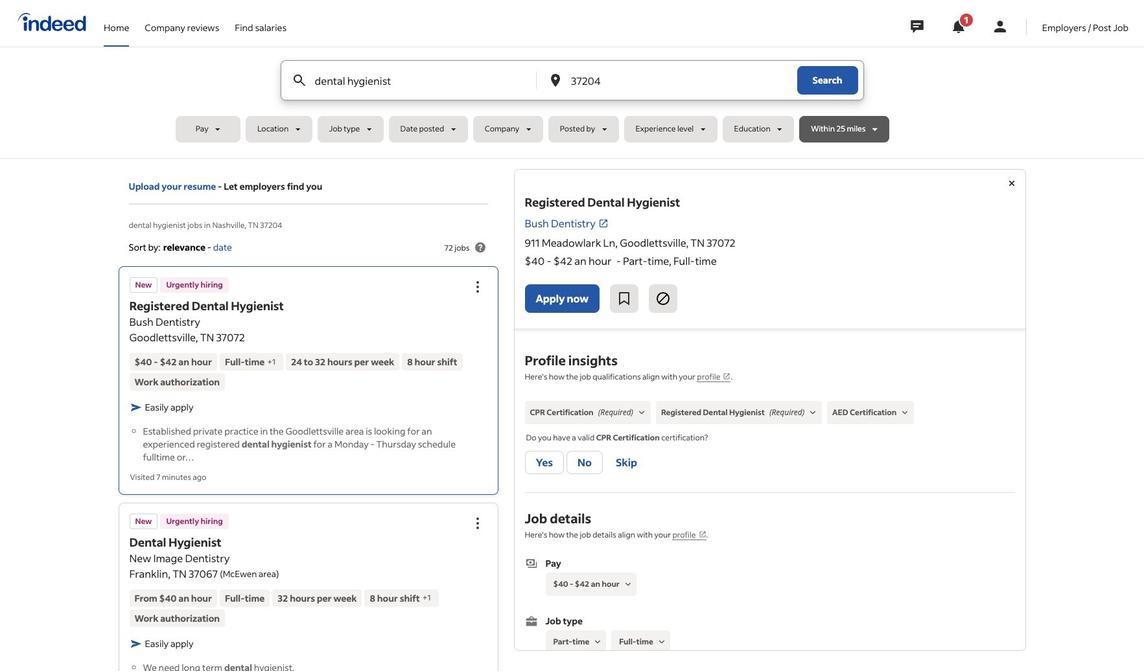 Task type: describe. For each thing, give the bounding box(es) containing it.
2 missing qualification image from the left
[[807, 407, 819, 419]]

missing preference image
[[656, 637, 668, 648]]

search: Job title, keywords, or company text field
[[312, 61, 515, 100]]

Edit location text field
[[568, 61, 771, 100]]

account image
[[992, 19, 1008, 34]]

messages unread count 0 image
[[909, 14, 926, 40]]

job actions for dental hygienist is collapsed image
[[470, 516, 485, 531]]

close job details image
[[1004, 176, 1019, 191]]



Task type: vqa. For each thing, say whether or not it's contained in the screenshot.
Job actions for Registered Dental Hygienist is collapsed icon
yes



Task type: locate. For each thing, give the bounding box(es) containing it.
0 horizontal spatial missing qualification image
[[636, 407, 648, 419]]

help icon image
[[472, 240, 488, 255]]

0 horizontal spatial missing preference image
[[592, 637, 604, 648]]

profile (opens in a new window) image
[[723, 373, 731, 380]]

bush dentistry (opens in a new tab) image
[[598, 218, 609, 229]]

save this job image
[[616, 291, 632, 307]]

None search field
[[176, 60, 968, 148]]

job actions for registered dental hygienist is collapsed image
[[470, 280, 485, 295]]

1 horizontal spatial missing preference image
[[622, 579, 634, 591]]

missing preference image
[[622, 579, 634, 591], [592, 637, 604, 648]]

not interested image
[[655, 291, 671, 307]]

1 vertical spatial missing preference image
[[592, 637, 604, 648]]

1 missing qualification image from the left
[[636, 407, 648, 419]]

1 horizontal spatial missing qualification image
[[807, 407, 819, 419]]

missing qualification image
[[899, 407, 911, 419]]

job preferences (opens in a new window) image
[[698, 531, 706, 539]]

0 vertical spatial missing preference image
[[622, 579, 634, 591]]

missing qualification image
[[636, 407, 648, 419], [807, 407, 819, 419]]



